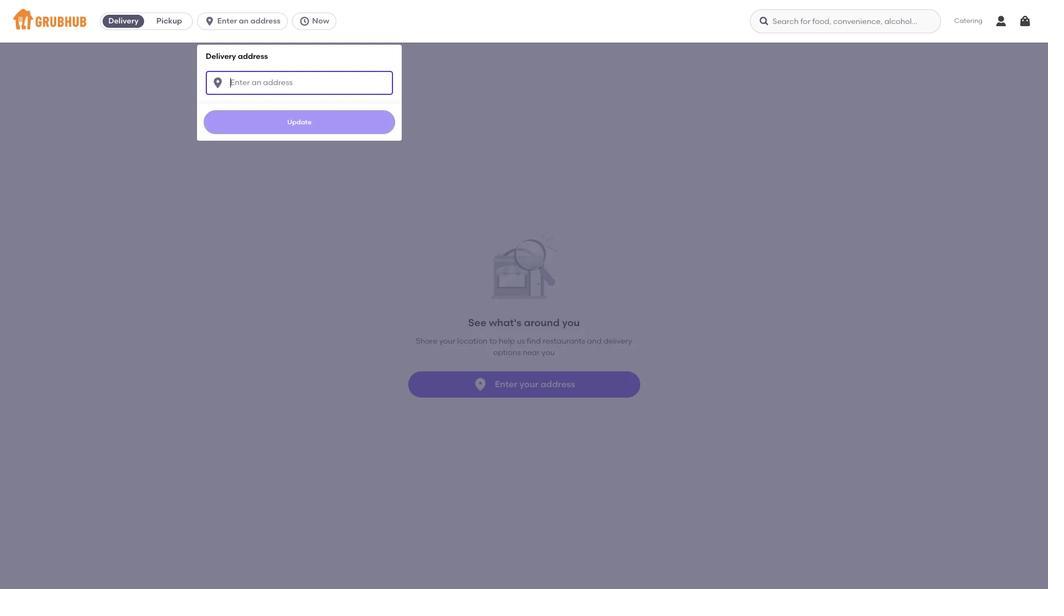 Task type: describe. For each thing, give the bounding box(es) containing it.
delivery for delivery
[[108, 16, 139, 26]]

enter an address button
[[197, 13, 292, 30]]

us
[[517, 337, 525, 347]]

what's
[[489, 317, 522, 330]]

enter your address
[[495, 380, 576, 390]]

and
[[587, 337, 602, 347]]

location
[[458, 337, 488, 347]]

svg image inside now 'button'
[[299, 16, 310, 27]]

share your location to help us find restaurants and delivery options near you
[[416, 337, 633, 358]]

main navigation navigation
[[0, 0, 1049, 590]]

delivery for delivery address
[[206, 52, 236, 61]]

delivery button
[[101, 13, 146, 30]]

find
[[527, 337, 541, 347]]

see what's around you
[[469, 317, 580, 330]]

an
[[239, 16, 249, 26]]

catering button
[[947, 9, 991, 34]]

delivery
[[604, 337, 633, 347]]

enter for enter an address
[[217, 16, 237, 26]]

Enter an address search field
[[206, 71, 393, 95]]

pickup button
[[146, 13, 192, 30]]

1 vertical spatial address
[[238, 52, 268, 61]]

now button
[[292, 13, 341, 30]]

restaurants
[[543, 337, 586, 347]]

to
[[490, 337, 497, 347]]

address for enter an address
[[251, 16, 281, 26]]

enter an address
[[217, 16, 281, 26]]

update button
[[204, 110, 396, 134]]

your for enter
[[520, 380, 539, 390]]

svg image
[[211, 76, 225, 89]]



Task type: vqa. For each thing, say whether or not it's contained in the screenshot.
"around"
yes



Task type: locate. For each thing, give the bounding box(es) containing it.
your inside button
[[520, 380, 539, 390]]

you inside share your location to help us find restaurants and delivery options near you
[[542, 348, 555, 358]]

svg image
[[1019, 15, 1032, 28], [204, 16, 215, 27], [299, 16, 310, 27], [760, 16, 770, 27]]

address
[[251, 16, 281, 26], [238, 52, 268, 61], [541, 380, 576, 390]]

delivery up svg image
[[206, 52, 236, 61]]

address down restaurants
[[541, 380, 576, 390]]

around
[[524, 317, 560, 330]]

address inside button
[[541, 380, 576, 390]]

address for enter your address
[[541, 380, 576, 390]]

enter your address button
[[408, 372, 641, 398]]

you right the near
[[542, 348, 555, 358]]

1 horizontal spatial you
[[562, 317, 580, 330]]

near
[[523, 348, 540, 358]]

1 vertical spatial you
[[542, 348, 555, 358]]

enter inside button
[[495, 380, 518, 390]]

help
[[499, 337, 515, 347]]

your
[[440, 337, 456, 347], [520, 380, 539, 390]]

1 horizontal spatial delivery
[[206, 52, 236, 61]]

address right an
[[251, 16, 281, 26]]

enter left an
[[217, 16, 237, 26]]

enter inside button
[[217, 16, 237, 26]]

1 vertical spatial your
[[520, 380, 539, 390]]

your right share
[[440, 337, 456, 347]]

0 vertical spatial address
[[251, 16, 281, 26]]

enter for enter your address
[[495, 380, 518, 390]]

1 vertical spatial delivery
[[206, 52, 236, 61]]

update
[[287, 118, 312, 126]]

0 horizontal spatial delivery
[[108, 16, 139, 26]]

enter right position icon
[[495, 380, 518, 390]]

0 vertical spatial enter
[[217, 16, 237, 26]]

0 horizontal spatial enter
[[217, 16, 237, 26]]

your inside share your location to help us find restaurants and delivery options near you
[[440, 337, 456, 347]]

now
[[312, 16, 329, 26]]

delivery inside button
[[108, 16, 139, 26]]

you
[[562, 317, 580, 330], [542, 348, 555, 358]]

address inside button
[[251, 16, 281, 26]]

0 vertical spatial delivery
[[108, 16, 139, 26]]

delivery address
[[206, 52, 268, 61]]

catering
[[955, 17, 983, 25]]

1 vertical spatial enter
[[495, 380, 518, 390]]

0 horizontal spatial your
[[440, 337, 456, 347]]

delivery
[[108, 16, 139, 26], [206, 52, 236, 61]]

enter
[[217, 16, 237, 26], [495, 380, 518, 390]]

your for share
[[440, 337, 456, 347]]

you up restaurants
[[562, 317, 580, 330]]

your down the near
[[520, 380, 539, 390]]

0 vertical spatial your
[[440, 337, 456, 347]]

delivery left pickup
[[108, 16, 139, 26]]

options
[[494, 348, 521, 358]]

pickup
[[157, 16, 182, 26]]

share
[[416, 337, 438, 347]]

see
[[469, 317, 487, 330]]

position icon image
[[473, 378, 489, 393]]

0 vertical spatial you
[[562, 317, 580, 330]]

1 horizontal spatial your
[[520, 380, 539, 390]]

svg image inside enter an address button
[[204, 16, 215, 27]]

1 horizontal spatial enter
[[495, 380, 518, 390]]

address down enter an address
[[238, 52, 268, 61]]

2 vertical spatial address
[[541, 380, 576, 390]]

0 horizontal spatial you
[[542, 348, 555, 358]]



